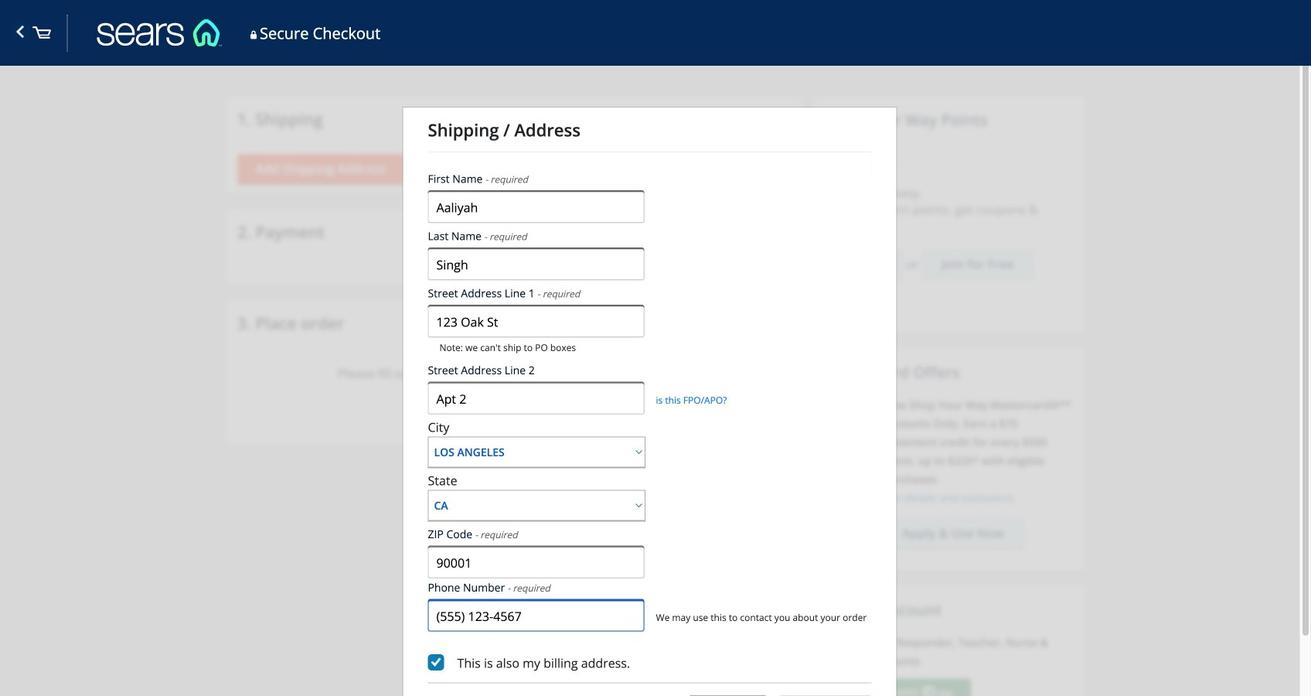 Task type: locate. For each thing, give the bounding box(es) containing it.
sears image
[[32, 26, 51, 49]]

None telephone field
[[428, 547, 645, 578], [428, 601, 645, 632], [428, 547, 645, 578], [428, 601, 645, 632]]

None checkbox
[[428, 654, 445, 671]]

None text field
[[428, 249, 645, 280]]

None text field
[[428, 192, 645, 223], [428, 306, 645, 337], [428, 383, 645, 414], [428, 192, 645, 223], [428, 306, 645, 337], [428, 383, 645, 414]]

document
[[403, 107, 1312, 696]]



Task type: vqa. For each thing, say whether or not it's contained in the screenshot.
text box
yes



